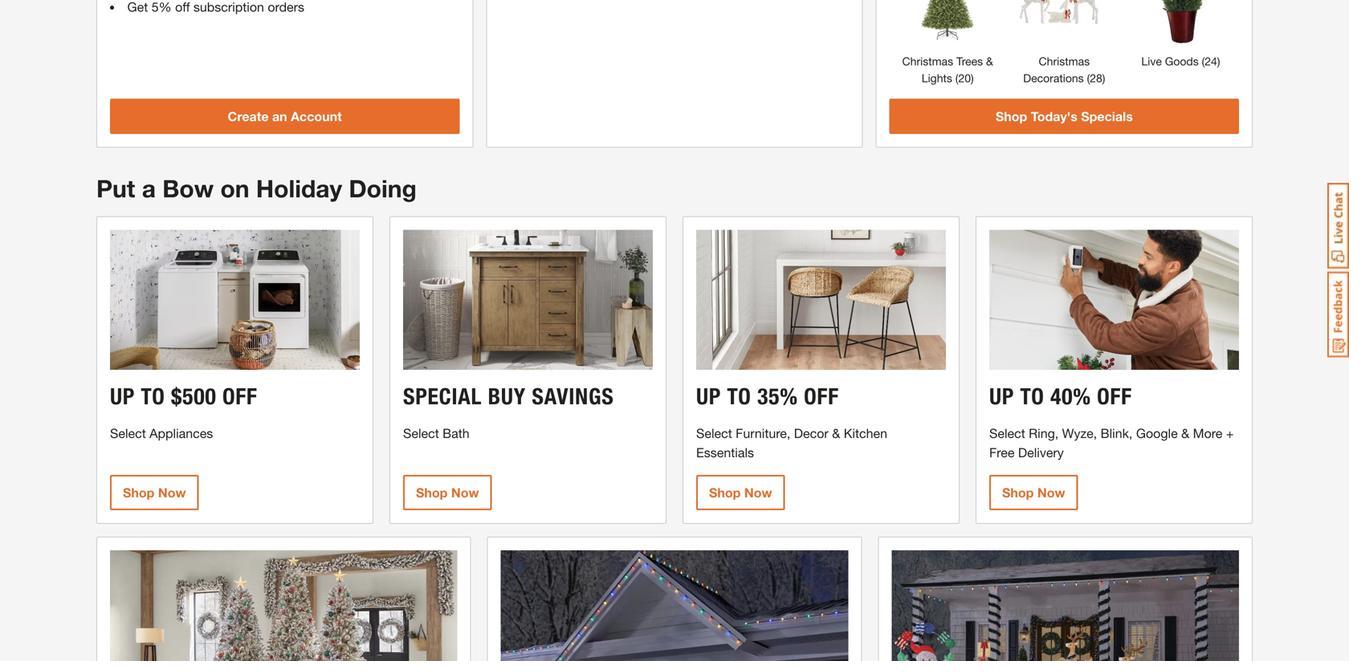 Task type: vqa. For each thing, say whether or not it's contained in the screenshot.


Task type: locate. For each thing, give the bounding box(es) containing it.
shop now link down delivery
[[990, 476, 1078, 511]]

3 select from the left
[[696, 426, 732, 442]]

shop down select appliances on the left bottom
[[123, 486, 155, 501]]

3 now from the left
[[745, 486, 772, 501]]

google
[[1136, 426, 1178, 442]]

select left the appliances
[[110, 426, 146, 442]]

live goods ( 24 )
[[1142, 54, 1221, 68]]

) right decorations
[[1103, 71, 1106, 85]]

shop now
[[123, 486, 186, 501], [416, 486, 479, 501], [709, 486, 772, 501], [1003, 486, 1066, 501]]

2 shop now link from the left
[[403, 476, 492, 511]]

up up essentials
[[696, 384, 721, 411]]

1 horizontal spatial up
[[696, 384, 721, 411]]

select ring, wyze, blink, google & more + free delivery
[[990, 426, 1234, 461]]

shop now down delivery
[[1003, 486, 1066, 501]]

0 horizontal spatial to
[[141, 384, 165, 411]]

( right decorations
[[1087, 71, 1090, 85]]

to for 40%
[[1021, 384, 1045, 411]]

shop down essentials
[[709, 486, 741, 501]]

( right goods
[[1202, 54, 1205, 68]]

kitchen
[[844, 426, 888, 442]]

shop today's specials
[[996, 109, 1133, 124]]

christmas trees & lights
[[903, 54, 994, 85]]

1 horizontal spatial )
[[1103, 71, 1106, 85]]

1 image for free delivery image from the left
[[110, 551, 458, 662]]

put a bow on holiday doing
[[96, 174, 417, 203]]

2 off from the left
[[804, 384, 839, 411]]

shop now link down bath
[[403, 476, 492, 511]]

furniture,
[[736, 426, 791, 442]]

24
[[1205, 54, 1218, 68]]

4 shop now from the left
[[1003, 486, 1066, 501]]

) inside christmas decorations ( 28 )
[[1103, 71, 1106, 85]]

& inside christmas trees & lights
[[986, 54, 994, 68]]

) right goods
[[1218, 54, 1221, 68]]

2 select from the left
[[403, 426, 439, 442]]

1 horizontal spatial to
[[727, 384, 752, 411]]

select for special buy savings
[[403, 426, 439, 442]]

to left 35% in the bottom right of the page
[[727, 384, 752, 411]]

1 horizontal spatial christmas
[[1039, 54, 1090, 68]]

to up select appliances on the left bottom
[[141, 384, 165, 411]]

select inside select ring, wyze, blink, google & more + free delivery
[[990, 426, 1026, 442]]

off up blink,
[[1097, 384, 1132, 411]]

select left bath
[[403, 426, 439, 442]]

christmas
[[903, 54, 954, 68], [1039, 54, 1090, 68]]

0 horizontal spatial &
[[832, 426, 840, 442]]

3 up from the left
[[990, 384, 1015, 411]]

up up select appliances on the left bottom
[[110, 384, 135, 411]]

2 horizontal spatial &
[[1182, 426, 1190, 442]]

2 horizontal spatial (
[[1202, 54, 1205, 68]]

now down bath
[[451, 486, 479, 501]]

( right lights
[[956, 71, 959, 85]]

now for 40%
[[1038, 486, 1066, 501]]

& right trees
[[986, 54, 994, 68]]

shop down the free
[[1003, 486, 1034, 501]]

on
[[220, 174, 249, 203]]

christmas up decorations
[[1039, 54, 1090, 68]]

4 shop now link from the left
[[990, 476, 1078, 511]]

christmas decorations product image image
[[1015, 0, 1114, 45]]

0 horizontal spatial up
[[110, 384, 135, 411]]

select inside select furniture, decor & kitchen essentials
[[696, 426, 732, 442]]

create an account button
[[110, 99, 460, 134]]

shop now down bath
[[416, 486, 479, 501]]

1 now from the left
[[158, 486, 186, 501]]

( 20 )
[[953, 71, 974, 85]]

2 image for free delivery image from the left
[[892, 551, 1239, 662]]

2 to from the left
[[727, 384, 752, 411]]

1 horizontal spatial image for free delivery image
[[892, 551, 1239, 662]]

2 up from the left
[[696, 384, 721, 411]]

now
[[158, 486, 186, 501], [451, 486, 479, 501], [745, 486, 772, 501], [1038, 486, 1066, 501]]

image for up to 40% off image
[[990, 230, 1239, 370]]

2 shop now from the left
[[416, 486, 479, 501]]

image for special buy savings image
[[403, 230, 653, 370]]

select appliances
[[110, 426, 213, 442]]

2 christmas from the left
[[1039, 54, 1090, 68]]

1 select from the left
[[110, 426, 146, 442]]

savings
[[532, 384, 614, 411]]

off right $500
[[222, 384, 257, 411]]

christmas decorations ( 28 )
[[1024, 54, 1106, 85]]

4 shop from the left
[[1003, 486, 1034, 501]]

shop now link
[[110, 476, 199, 511], [403, 476, 492, 511], [696, 476, 785, 511], [990, 476, 1078, 511]]

1 to from the left
[[141, 384, 165, 411]]

lights
[[922, 71, 953, 85]]

now for $500
[[158, 486, 186, 501]]

shop now link down select appliances on the left bottom
[[110, 476, 199, 511]]

1 christmas from the left
[[903, 54, 954, 68]]

2 horizontal spatial off
[[1097, 384, 1132, 411]]

shop now link for up to $500 off
[[110, 476, 199, 511]]

)
[[1218, 54, 1221, 68], [971, 71, 974, 85], [1103, 71, 1106, 85]]

1 horizontal spatial (
[[1087, 71, 1090, 85]]

select for up to 35% off
[[696, 426, 732, 442]]

&
[[986, 54, 994, 68], [832, 426, 840, 442], [1182, 426, 1190, 442]]

0 horizontal spatial )
[[971, 71, 974, 85]]

to
[[141, 384, 165, 411], [727, 384, 752, 411], [1021, 384, 1045, 411]]

1 up from the left
[[110, 384, 135, 411]]

christmas trees & lights product image image
[[898, 0, 998, 45]]

trees
[[957, 54, 983, 68]]

blink,
[[1101, 426, 1133, 442]]

shop down "select bath" at the bottom left of the page
[[416, 486, 448, 501]]

now down essentials
[[745, 486, 772, 501]]

christmas up lights
[[903, 54, 954, 68]]

1 horizontal spatial &
[[986, 54, 994, 68]]

) down trees
[[971, 71, 974, 85]]

special buy savings
[[403, 384, 614, 411]]

image for free delivery image
[[110, 551, 458, 662], [892, 551, 1239, 662]]

shop now link down essentials
[[696, 476, 785, 511]]

shop now for up to $500 off
[[123, 486, 186, 501]]

select up essentials
[[696, 426, 732, 442]]

3 off from the left
[[1097, 384, 1132, 411]]

2 shop from the left
[[416, 486, 448, 501]]

3 shop now link from the left
[[696, 476, 785, 511]]

shop now for up to 40% off
[[1003, 486, 1066, 501]]

now for savings
[[451, 486, 479, 501]]

4 select from the left
[[990, 426, 1026, 442]]

(
[[1202, 54, 1205, 68], [956, 71, 959, 85], [1087, 71, 1090, 85]]

select
[[110, 426, 146, 442], [403, 426, 439, 442], [696, 426, 732, 442], [990, 426, 1026, 442]]

up to 40% off
[[990, 384, 1132, 411]]

christmas for 28
[[1039, 54, 1090, 68]]

live
[[1142, 54, 1162, 68]]

& inside select ring, wyze, blink, google & more + free delivery
[[1182, 426, 1190, 442]]

ring,
[[1029, 426, 1059, 442]]

christmas inside christmas decorations ( 28 )
[[1039, 54, 1090, 68]]

2 now from the left
[[451, 486, 479, 501]]

3 shop from the left
[[709, 486, 741, 501]]

off up decor
[[804, 384, 839, 411]]

bow
[[162, 174, 214, 203]]

& left 'more' at the bottom right
[[1182, 426, 1190, 442]]

2 horizontal spatial )
[[1218, 54, 1221, 68]]

christmas inside christmas trees & lights
[[903, 54, 954, 68]]

shop
[[123, 486, 155, 501], [416, 486, 448, 501], [709, 486, 741, 501], [1003, 486, 1034, 501]]

1 shop now from the left
[[123, 486, 186, 501]]

2 horizontal spatial up
[[990, 384, 1015, 411]]

shop now down essentials
[[709, 486, 772, 501]]

4 now from the left
[[1038, 486, 1066, 501]]

0 horizontal spatial image for free delivery image
[[110, 551, 458, 662]]

off
[[222, 384, 257, 411], [804, 384, 839, 411], [1097, 384, 1132, 411]]

now down delivery
[[1038, 486, 1066, 501]]

40%
[[1051, 384, 1091, 411]]

( for decorations
[[1087, 71, 1090, 85]]

1 shop now link from the left
[[110, 476, 199, 511]]

3 to from the left
[[1021, 384, 1045, 411]]

2 horizontal spatial to
[[1021, 384, 1045, 411]]

1 shop from the left
[[123, 486, 155, 501]]

special
[[403, 384, 482, 411]]

image for up to $500 off image
[[110, 230, 360, 370]]

0 horizontal spatial off
[[222, 384, 257, 411]]

to left 40%
[[1021, 384, 1045, 411]]

& right decor
[[832, 426, 840, 442]]

1 horizontal spatial off
[[804, 384, 839, 411]]

0 horizontal spatial christmas
[[903, 54, 954, 68]]

20
[[959, 71, 971, 85]]

3 shop now from the left
[[709, 486, 772, 501]]

( inside christmas decorations ( 28 )
[[1087, 71, 1090, 85]]

shop now down select appliances on the left bottom
[[123, 486, 186, 501]]

decor
[[794, 426, 829, 442]]

up up the free
[[990, 384, 1015, 411]]

1 off from the left
[[222, 384, 257, 411]]

select up the free
[[990, 426, 1026, 442]]

now down the appliances
[[158, 486, 186, 501]]

up
[[110, 384, 135, 411], [696, 384, 721, 411], [990, 384, 1015, 411]]



Task type: describe. For each thing, give the bounding box(es) containing it.
more
[[1193, 426, 1223, 442]]

shop now link for up to 40% off
[[990, 476, 1078, 511]]

a
[[142, 174, 156, 203]]

up for up to $500 off
[[110, 384, 135, 411]]

buy
[[488, 384, 526, 411]]

to for 35%
[[727, 384, 752, 411]]

holiday
[[256, 174, 342, 203]]

shop for special buy savings
[[416, 486, 448, 501]]

( for goods
[[1202, 54, 1205, 68]]

) for live goods ( 24 )
[[1218, 54, 1221, 68]]

live goods product image image
[[1131, 0, 1231, 45]]

up for up to 35% off
[[696, 384, 721, 411]]

off for up to 35% off
[[804, 384, 839, 411]]

live chat image
[[1328, 183, 1350, 269]]

wyze,
[[1062, 426, 1097, 442]]

+
[[1226, 426, 1234, 442]]

select furniture, decor & kitchen essentials
[[696, 426, 888, 461]]

image for up to 35% off image
[[696, 230, 946, 370]]

shop now link for up to 35% off
[[696, 476, 785, 511]]

delivery
[[1018, 446, 1064, 461]]

to for $500
[[141, 384, 165, 411]]

decorations
[[1024, 71, 1084, 85]]

28
[[1090, 71, 1103, 85]]

bath
[[443, 426, 470, 442]]

select bath
[[403, 426, 470, 442]]

goods
[[1165, 54, 1199, 68]]

shop for up to $500 off
[[123, 486, 155, 501]]

shop for up to 40% off
[[1003, 486, 1034, 501]]

create an account
[[228, 109, 342, 124]]

an
[[272, 109, 287, 124]]

shop today's specials link
[[890, 99, 1239, 134]]

shop now for up to 35% off
[[709, 486, 772, 501]]

account
[[291, 109, 342, 124]]

now for 35%
[[745, 486, 772, 501]]

$500
[[171, 384, 217, 411]]

select for up to $500 off
[[110, 426, 146, 442]]

shop now for special buy savings
[[416, 486, 479, 501]]

doing
[[349, 174, 417, 203]]

image for free in store pickup image
[[501, 551, 849, 662]]

select for up to 40% off
[[990, 426, 1026, 442]]

up for up to 40% off
[[990, 384, 1015, 411]]

appliances
[[150, 426, 213, 442]]

35%
[[757, 384, 798, 411]]

free
[[990, 446, 1015, 461]]

put
[[96, 174, 135, 203]]

up to 35% off
[[696, 384, 839, 411]]

essentials
[[696, 446, 754, 461]]

off for up to $500 off
[[222, 384, 257, 411]]

feedback link image
[[1328, 272, 1350, 358]]

christmas for lights
[[903, 54, 954, 68]]

& inside select furniture, decor & kitchen essentials
[[832, 426, 840, 442]]

off for up to 40% off
[[1097, 384, 1132, 411]]

0 horizontal spatial (
[[956, 71, 959, 85]]

up to $500 off
[[110, 384, 257, 411]]

) for christmas decorations ( 28 )
[[1103, 71, 1106, 85]]

shop now link for special buy savings
[[403, 476, 492, 511]]

shop for up to 35% off
[[709, 486, 741, 501]]

create
[[228, 109, 269, 124]]



